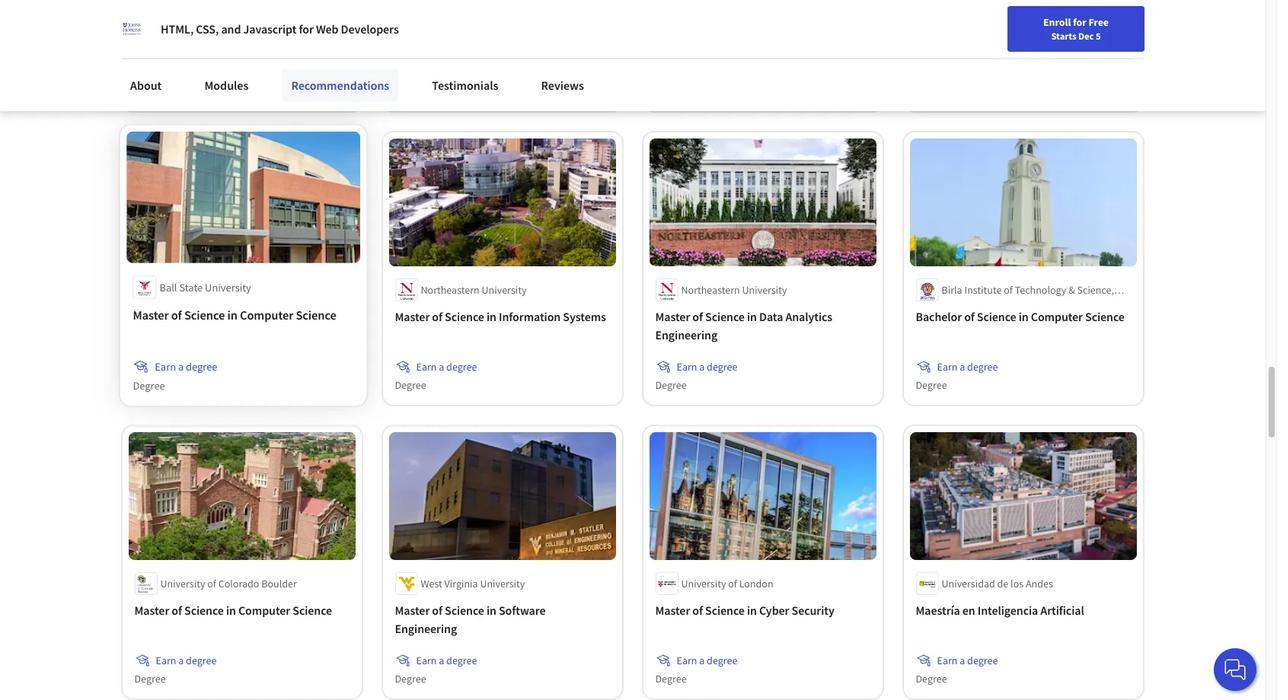 Task type: vqa. For each thing, say whether or not it's contained in the screenshot.
English BUTTON
yes



Task type: locate. For each thing, give the bounding box(es) containing it.
earn a degree for master of science in data analytics engineering link
[[677, 360, 738, 374]]

of inside master of science in software engineering
[[433, 603, 443, 618]]

earn for master of science in data analytics engineering link
[[677, 360, 698, 374]]

degree for top bachelor of science in computer science link
[[395, 85, 427, 99]]

earn a degree
[[156, 67, 217, 80], [417, 67, 478, 80], [155, 360, 218, 374], [417, 360, 478, 374], [677, 360, 738, 374], [938, 360, 999, 374], [156, 654, 217, 668], [417, 654, 478, 668], [677, 654, 738, 668], [938, 654, 999, 668]]

technology
[[1031, 15, 1090, 31], [135, 34, 195, 49], [1016, 283, 1067, 297]]

0 horizontal spatial engineering
[[395, 621, 458, 637]]

0 horizontal spatial northeastern university
[[421, 283, 527, 297]]

0 vertical spatial bachelor of science in computer science
[[395, 15, 604, 31]]

in inside master of science in software engineering
[[487, 603, 497, 618]]

1 horizontal spatial bachelor
[[917, 309, 963, 325]]

0 horizontal spatial information
[[261, 15, 323, 31]]

northeastern up master of science in data analytics engineering
[[682, 283, 741, 297]]

0 vertical spatial technology
[[1031, 15, 1090, 31]]

computer for university of colorado boulder
[[239, 603, 291, 618]]

english button
[[946, 0, 1038, 50]]

northeastern university up "master of science in information systems"
[[421, 283, 527, 297]]

0 vertical spatial master of science in computer science
[[133, 307, 337, 323]]

and
[[239, 15, 259, 31], [221, 21, 241, 37]]

johns hopkins university image
[[121, 18, 142, 40]]

master inside master of science in data analytics engineering
[[656, 309, 691, 325]]

west virginia university
[[421, 577, 526, 591]]

master of science in computer science link
[[133, 306, 354, 325], [135, 602, 350, 620]]

and inside master of computer and information technology
[[239, 15, 259, 31]]

computer down ball state university
[[240, 307, 294, 323]]

1 northeastern from the left
[[421, 283, 480, 297]]

degree
[[135, 85, 166, 99], [395, 85, 427, 99], [395, 379, 427, 392], [656, 379, 687, 392], [917, 379, 948, 392], [133, 379, 165, 393], [135, 672, 166, 686], [395, 672, 427, 686], [656, 672, 687, 686], [917, 672, 948, 686]]

a for master of science in information systems link
[[439, 360, 445, 374]]

css,
[[196, 21, 219, 37]]

science inside master of science in software engineering
[[445, 603, 485, 618]]

1 vertical spatial engineering
[[395, 621, 458, 637]]

master
[[135, 15, 170, 31], [917, 15, 951, 31], [133, 307, 169, 323], [395, 309, 430, 325], [656, 309, 691, 325], [135, 603, 170, 618], [395, 603, 430, 618], [656, 603, 691, 618]]

information for master of science in information systems
[[499, 309, 561, 325]]

master of science in computer science link down colorado
[[135, 602, 350, 620]]

bachelor of science in computer science up testimonials link
[[395, 15, 604, 31]]

1 vertical spatial master of science in computer science
[[135, 603, 333, 618]]

1 horizontal spatial for
[[1073, 15, 1087, 29]]

about link
[[121, 69, 171, 102]]

in for bottom bachelor of science in computer science link
[[1020, 309, 1029, 325]]

science
[[457, 15, 496, 31], [565, 15, 604, 31], [184, 307, 225, 323], [296, 307, 337, 323], [445, 309, 485, 325], [706, 309, 745, 325], [978, 309, 1017, 325], [1086, 309, 1126, 325], [185, 603, 224, 618], [293, 603, 333, 618], [445, 603, 485, 618], [706, 603, 745, 618]]

degree for master of science in data analytics engineering link
[[656, 379, 687, 392]]

northeastern for information
[[421, 283, 480, 297]]

bachelor of science in computer science link
[[395, 14, 610, 32], [917, 308, 1131, 326]]

0 vertical spatial engineering
[[656, 328, 718, 343]]

1 horizontal spatial bachelor of science in computer science
[[917, 309, 1126, 325]]

master for master of information technology link
[[917, 15, 951, 31]]

enroll
[[1044, 15, 1071, 29]]

dec
[[1079, 30, 1094, 42]]

bachelor of science in computer science link up testimonials link
[[395, 14, 610, 32]]

technology inside birla institute of technology & science, pilani
[[1016, 283, 1067, 297]]

colorado
[[219, 577, 260, 591]]

earn a degree for master of computer and information technology link at left
[[156, 67, 217, 80]]

1 vertical spatial bachelor
[[917, 309, 963, 325]]

engineering
[[656, 328, 718, 343], [395, 621, 458, 637]]

earn a degree for master of science in software engineering link
[[417, 654, 478, 668]]

london
[[740, 577, 774, 591]]

starts
[[1052, 30, 1077, 42]]

for up dec
[[1073, 15, 1087, 29]]

for inside enroll for free starts dec 5
[[1073, 15, 1087, 29]]

northeastern up "master of science in information systems"
[[421, 283, 480, 297]]

bachelor of science in computer science down the institute in the top of the page
[[917, 309, 1126, 325]]

developers
[[341, 21, 399, 37]]

a for master of science in data analytics engineering link
[[700, 360, 705, 374]]

in for master of science in software engineering link
[[487, 603, 497, 618]]

earn for top bachelor of science in computer science link
[[417, 67, 437, 80]]

information inside master of computer and information technology
[[261, 15, 323, 31]]

in for master of science in computer science link for university
[[227, 307, 238, 323]]

ball state university
[[160, 281, 251, 295]]

master for master of science in cyber security link
[[656, 603, 691, 618]]

universidad de los andes
[[942, 577, 1054, 591]]

0 horizontal spatial bachelor of science in computer science
[[395, 15, 604, 31]]

2 northeastern university from the left
[[682, 283, 788, 297]]

english
[[974, 17, 1011, 32]]

master of information technology
[[917, 15, 1090, 31]]

testimonials
[[432, 78, 499, 93]]

for left web
[[299, 21, 314, 37]]

degree for master of science in information systems link
[[395, 379, 427, 392]]

master of science in information systems link
[[395, 308, 610, 326]]

master of information technology link
[[917, 14, 1131, 32]]

1 horizontal spatial information
[[499, 309, 561, 325]]

university
[[205, 281, 251, 295], [482, 283, 527, 297], [743, 283, 788, 297], [161, 577, 206, 591], [481, 577, 526, 591], [682, 577, 727, 591]]

los
[[1011, 577, 1024, 591]]

university up master of science in information systems link
[[482, 283, 527, 297]]

andes
[[1027, 577, 1054, 591]]

1 horizontal spatial northeastern university
[[682, 283, 788, 297]]

master of science in computer science down ball state university
[[133, 307, 337, 323]]

in inside master of science in data analytics engineering
[[748, 309, 758, 325]]

master of science in computer science link for colorado
[[135, 602, 350, 620]]

reviews
[[541, 78, 584, 93]]

bachelor for bottom bachelor of science in computer science link
[[917, 309, 963, 325]]

northeastern university
[[421, 283, 527, 297], [682, 283, 788, 297]]

technology for master of information technology
[[1031, 15, 1090, 31]]

enroll for free starts dec 5
[[1044, 15, 1109, 42]]

html,
[[161, 21, 194, 37]]

1 horizontal spatial bachelor of science in computer science link
[[917, 308, 1131, 326]]

information
[[261, 15, 323, 31], [966, 15, 1028, 31], [499, 309, 561, 325]]

institute
[[965, 283, 1003, 297]]

master of science in computer science down university of colorado boulder
[[135, 603, 333, 618]]

recommendations
[[291, 78, 390, 93]]

2 northeastern from the left
[[682, 283, 741, 297]]

for
[[1073, 15, 1087, 29], [299, 21, 314, 37]]

a for master of science in cyber security link
[[700, 654, 705, 668]]

5
[[1096, 30, 1101, 42]]

1 vertical spatial master of science in computer science link
[[135, 602, 350, 620]]

earn a degree for bottom bachelor of science in computer science link
[[938, 360, 999, 374]]

a
[[179, 67, 184, 80], [439, 67, 445, 80], [178, 360, 184, 374], [439, 360, 445, 374], [700, 360, 705, 374], [961, 360, 966, 374], [179, 654, 184, 668], [439, 654, 445, 668], [700, 654, 705, 668], [961, 654, 966, 668]]

information for master of computer and information technology
[[261, 15, 323, 31]]

northeastern for data
[[682, 283, 741, 297]]

bachelor of science in computer science for top bachelor of science in computer science link
[[395, 15, 604, 31]]

analytics
[[786, 309, 833, 325]]

modules link
[[195, 69, 258, 102]]

of
[[172, 15, 182, 31], [444, 15, 454, 31], [954, 15, 964, 31], [1005, 283, 1014, 297], [171, 307, 182, 323], [433, 309, 443, 325], [693, 309, 704, 325], [965, 309, 975, 325], [208, 577, 217, 591], [729, 577, 738, 591], [172, 603, 182, 618], [433, 603, 443, 618], [693, 603, 704, 618]]

master of science in computer science
[[133, 307, 337, 323], [135, 603, 333, 618]]

html, css, and javascript for web developers
[[161, 21, 399, 37]]

0 horizontal spatial bachelor of science in computer science link
[[395, 14, 610, 32]]

engineering inside master of science in data analytics engineering
[[656, 328, 718, 343]]

computer down &
[[1032, 309, 1084, 325]]

testimonials link
[[423, 69, 508, 102]]

university of colorado boulder
[[161, 577, 297, 591]]

master of science in computer science link down ball state university
[[133, 306, 354, 325]]

computer
[[185, 15, 237, 31], [511, 15, 563, 31], [240, 307, 294, 323], [1032, 309, 1084, 325], [239, 603, 291, 618]]

university left colorado
[[161, 577, 206, 591]]

bachelor of science in computer science link down the institute in the top of the page
[[917, 308, 1131, 326]]

engineering inside master of science in software engineering
[[395, 621, 458, 637]]

of inside master of science in data analytics engineering
[[693, 309, 704, 325]]

computer left the javascript
[[185, 15, 237, 31]]

master of science in software engineering link
[[395, 602, 610, 638]]

northeastern university up master of science in data analytics engineering
[[682, 283, 788, 297]]

earn a degree for "maestría en inteligencia artificial" link
[[938, 654, 999, 668]]

earn
[[156, 67, 177, 80], [417, 67, 437, 80], [155, 360, 176, 374], [417, 360, 437, 374], [677, 360, 698, 374], [938, 360, 958, 374], [156, 654, 177, 668], [417, 654, 437, 668], [677, 654, 698, 668], [938, 654, 958, 668]]

northeastern university for data
[[682, 283, 788, 297]]

bachelor
[[395, 15, 442, 31], [917, 309, 963, 325]]

systems
[[564, 309, 607, 325]]

master inside master of science in software engineering
[[395, 603, 430, 618]]

technology for birla institute of technology & science, pilani
[[1016, 283, 1067, 297]]

pilani
[[942, 299, 968, 312]]

degree for bottom bachelor of science in computer science link
[[968, 360, 999, 374]]

birla institute of technology & science, pilani
[[942, 283, 1115, 312]]

1 vertical spatial bachelor of science in computer science
[[917, 309, 1126, 325]]

0 horizontal spatial for
[[299, 21, 314, 37]]

computer for birla institute of technology & science, pilani
[[1032, 309, 1084, 325]]

maestría en inteligencia artificial link
[[917, 602, 1131, 620]]

1 vertical spatial technology
[[135, 34, 195, 49]]

artificial
[[1041, 603, 1085, 618]]

0 horizontal spatial bachelor
[[395, 15, 442, 31]]

in for master of science in computer science link corresponding to colorado
[[227, 603, 236, 618]]

master of computer and information technology
[[135, 15, 323, 49]]

master inside master of computer and information technology
[[135, 15, 170, 31]]

1 horizontal spatial northeastern
[[682, 283, 741, 297]]

universidad
[[942, 577, 996, 591]]

in
[[498, 15, 508, 31], [227, 307, 238, 323], [487, 309, 497, 325], [748, 309, 758, 325], [1020, 309, 1029, 325], [227, 603, 236, 618], [487, 603, 497, 618], [748, 603, 758, 618]]

1 vertical spatial bachelor of science in computer science link
[[917, 308, 1131, 326]]

computer up "reviews"
[[511, 15, 563, 31]]

bachelor of science in computer science for bottom bachelor of science in computer science link
[[917, 309, 1126, 325]]

None search field
[[217, 10, 583, 40]]

0 vertical spatial master of science in computer science link
[[133, 306, 354, 325]]

web
[[316, 21, 339, 37]]

degree for master of science in data analytics engineering link
[[707, 360, 738, 374]]

northeastern
[[421, 283, 480, 297], [682, 283, 741, 297]]

2 vertical spatial technology
[[1016, 283, 1067, 297]]

1 northeastern university from the left
[[421, 283, 527, 297]]

university up master of science in cyber security
[[682, 577, 727, 591]]

0 vertical spatial bachelor
[[395, 15, 442, 31]]

degree
[[186, 67, 217, 80], [447, 67, 478, 80], [186, 360, 218, 374], [447, 360, 478, 374], [707, 360, 738, 374], [968, 360, 999, 374], [186, 654, 217, 668], [447, 654, 478, 668], [707, 654, 738, 668], [968, 654, 999, 668]]

master for master of science in information systems link
[[395, 309, 430, 325]]

software
[[499, 603, 546, 618]]

0 horizontal spatial northeastern
[[421, 283, 480, 297]]

bachelor of science in computer science
[[395, 15, 604, 31], [917, 309, 1126, 325]]

1 horizontal spatial engineering
[[656, 328, 718, 343]]

computer down boulder at the left bottom of the page
[[239, 603, 291, 618]]

2 horizontal spatial information
[[966, 15, 1028, 31]]

maestría en inteligencia artificial
[[917, 603, 1085, 618]]



Task type: describe. For each thing, give the bounding box(es) containing it.
&
[[1069, 283, 1076, 297]]

west
[[421, 577, 443, 591]]

earn for "maestría en inteligencia artificial" link
[[938, 654, 958, 668]]

data
[[760, 309, 784, 325]]

of inside birla institute of technology & science, pilani
[[1005, 283, 1014, 297]]

recommendations link
[[282, 69, 399, 102]]

master of science in software engineering
[[395, 603, 546, 637]]

university up the data
[[743, 283, 788, 297]]

degree for master of computer and information technology link at left
[[186, 67, 217, 80]]

in for master of science in cyber security link
[[748, 603, 758, 618]]

virginia
[[445, 577, 479, 591]]

degree for "maestría en inteligencia artificial" link
[[917, 672, 948, 686]]

boulder
[[262, 577, 297, 591]]

degree for master of science in computer science link corresponding to colorado
[[186, 654, 217, 668]]

university up software
[[481, 577, 526, 591]]

master of computer and information technology link
[[135, 14, 350, 51]]

science inside master of science in data analytics engineering
[[706, 309, 745, 325]]

in for top bachelor of science in computer science link
[[498, 15, 508, 31]]

master of science in computer science for university
[[133, 307, 337, 323]]

master of science in computer science link for university
[[133, 306, 354, 325]]

degree for top bachelor of science in computer science link
[[447, 67, 478, 80]]

master of science in data analytics engineering
[[656, 309, 833, 343]]

degree for bottom bachelor of science in computer science link
[[917, 379, 948, 392]]

earn for bottom bachelor of science in computer science link
[[938, 360, 958, 374]]

about
[[130, 78, 162, 93]]

master of science in information systems
[[395, 309, 607, 325]]

of inside master of computer and information technology
[[172, 15, 182, 31]]

a for top bachelor of science in computer science link
[[439, 67, 445, 80]]

inteligencia
[[978, 603, 1039, 618]]

degree for master of science in computer science link for university
[[186, 360, 218, 374]]

a for "maestría en inteligencia artificial" link
[[961, 654, 966, 668]]

show notifications image
[[1061, 19, 1079, 37]]

state
[[179, 281, 203, 295]]

northeastern university for information
[[421, 283, 527, 297]]

earn a degree for master of science in cyber security link
[[677, 654, 738, 668]]

0 vertical spatial bachelor of science in computer science link
[[395, 14, 610, 32]]

degree for master of science in information systems link
[[447, 360, 478, 374]]

master of science in computer science for colorado
[[135, 603, 333, 618]]

bachelor for top bachelor of science in computer science link
[[395, 15, 442, 31]]

modules
[[204, 78, 249, 93]]

ball
[[160, 281, 177, 295]]

javascript
[[243, 21, 297, 37]]

technology inside master of computer and information technology
[[135, 34, 195, 49]]

master of science in data analytics engineering link
[[656, 308, 871, 344]]

degree for master of science in software engineering link
[[395, 672, 427, 686]]

earn for master of science in information systems link
[[417, 360, 437, 374]]

in for master of science in data analytics engineering link
[[748, 309, 758, 325]]

maestría
[[917, 603, 961, 618]]

master of science in cyber security link
[[656, 602, 871, 620]]

en
[[963, 603, 976, 618]]

earn for master of computer and information technology link at left
[[156, 67, 177, 80]]

degree for master of computer and information technology link at left
[[135, 85, 166, 99]]

chat with us image
[[1224, 658, 1248, 683]]

degree for master of science in cyber security link
[[707, 654, 738, 668]]

a for bottom bachelor of science in computer science link
[[961, 360, 966, 374]]

earn for master of science in software engineering link
[[417, 654, 437, 668]]

security
[[792, 603, 835, 618]]

university right state
[[205, 281, 251, 295]]

computer inside master of computer and information technology
[[185, 15, 237, 31]]

university of london
[[682, 577, 774, 591]]

de
[[998, 577, 1009, 591]]

master for master of computer and information technology link at left
[[135, 15, 170, 31]]

a for master of computer and information technology link at left
[[179, 67, 184, 80]]

computer for ball state university
[[240, 307, 294, 323]]

degree for master of science in software engineering link
[[447, 654, 478, 668]]

earn for master of science in cyber security link
[[677, 654, 698, 668]]

reviews link
[[532, 69, 593, 102]]

free
[[1089, 15, 1109, 29]]

master of science in cyber security
[[656, 603, 835, 618]]

degree for "maestría en inteligencia artificial" link
[[968, 654, 999, 668]]

earn a degree for top bachelor of science in computer science link
[[417, 67, 478, 80]]

birla
[[942, 283, 963, 297]]

degree for master of science in cyber security link
[[656, 672, 687, 686]]

master for master of science in software engineering link
[[395, 603, 430, 618]]

a for master of science in software engineering link
[[439, 654, 445, 668]]

in for master of science in information systems link
[[487, 309, 497, 325]]

master for master of science in data analytics engineering link
[[656, 309, 691, 325]]

earn a degree for master of science in information systems link
[[417, 360, 478, 374]]

science,
[[1078, 283, 1115, 297]]

cyber
[[760, 603, 790, 618]]



